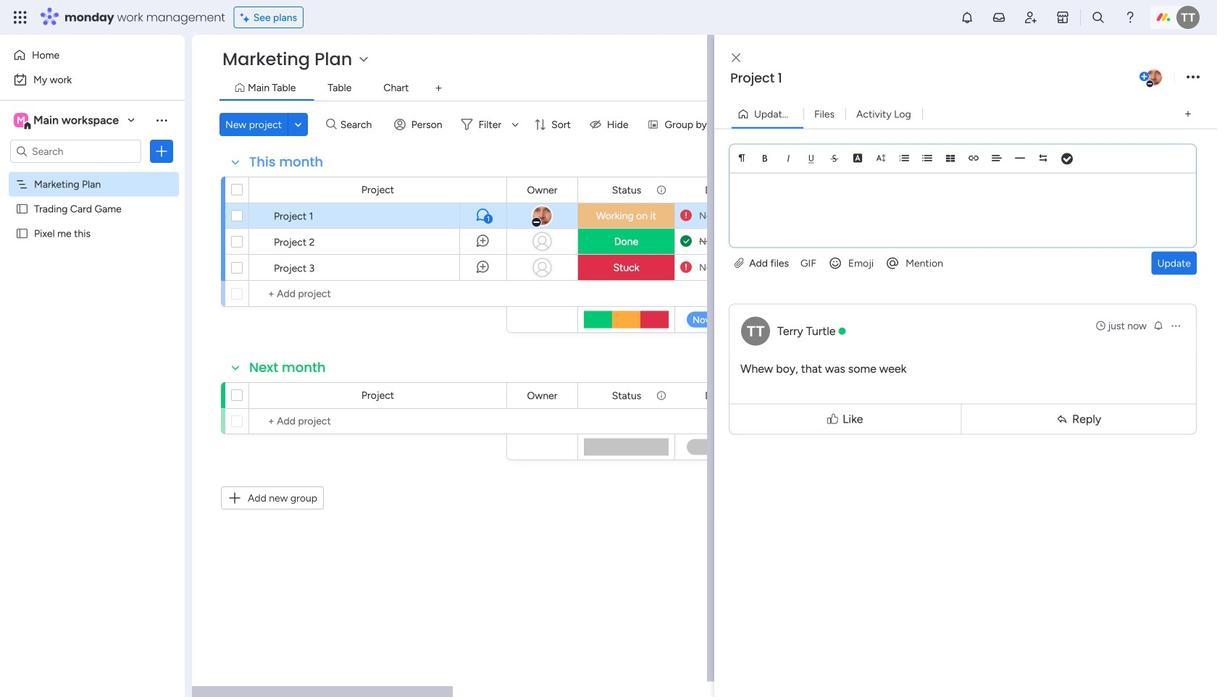 Task type: vqa. For each thing, say whether or not it's contained in the screenshot.
option to the middle
yes



Task type: locate. For each thing, give the bounding box(es) containing it.
select product image
[[13, 10, 28, 25]]

align image
[[992, 153, 1002, 163]]

0 vertical spatial options image
[[1187, 68, 1200, 87]]

link image
[[969, 153, 979, 163]]

options image up add view icon
[[1187, 68, 1200, 87]]

Search in workspace field
[[30, 143, 121, 160]]

1 vertical spatial option
[[9, 68, 176, 91]]

italic image
[[783, 153, 793, 163]]

2 vertical spatial option
[[0, 171, 185, 174]]

workspace options image
[[154, 113, 169, 127]]

terry turtle image
[[1177, 6, 1200, 29]]

tab
[[427, 77, 450, 100]]

&bull; bullets image
[[922, 153, 932, 163]]

options image
[[1187, 68, 1200, 87], [1170, 320, 1182, 332]]

options image right reminder image
[[1170, 320, 1182, 332]]

tab list
[[220, 77, 1188, 101]]

invite members image
[[1024, 10, 1038, 25]]

0 vertical spatial option
[[9, 43, 176, 67]]

table image
[[946, 153, 956, 163]]

arrow down image
[[507, 116, 524, 133]]

option
[[9, 43, 176, 67], [9, 68, 176, 91], [0, 171, 185, 174]]

Search field
[[337, 114, 380, 135]]

close image
[[732, 53, 741, 63]]

list box
[[0, 169, 185, 442]]

dapulse drag 2 image
[[717, 350, 721, 367]]

text color image
[[853, 153, 863, 163]]

column information image
[[656, 390, 667, 402]]

update feed image
[[992, 10, 1006, 25]]

monday marketplace image
[[1056, 10, 1070, 25]]

options image
[[154, 144, 169, 159]]

underline image
[[806, 153, 817, 163]]

None field
[[727, 69, 1137, 88], [246, 153, 327, 172], [523, 182, 561, 198], [608, 182, 645, 198], [701, 182, 750, 198], [246, 359, 329, 377], [523, 388, 561, 404], [608, 388, 645, 404], [701, 388, 750, 404], [727, 69, 1137, 88], [246, 153, 327, 172], [523, 182, 561, 198], [608, 182, 645, 198], [701, 182, 750, 198], [246, 359, 329, 377], [523, 388, 561, 404], [608, 388, 645, 404], [701, 388, 750, 404]]

1 vertical spatial public board image
[[15, 227, 29, 241]]

line image
[[1015, 153, 1025, 163]]

public board image
[[15, 202, 29, 216], [15, 227, 29, 241]]

v2 overdue deadline image
[[680, 261, 692, 275]]

0 vertical spatial public board image
[[15, 202, 29, 216]]

1 vertical spatial options image
[[1170, 320, 1182, 332]]

column information image
[[656, 184, 667, 196]]

rtl ltr image
[[1038, 153, 1048, 163]]

bold image
[[760, 153, 770, 163]]

dapulse addbtn image
[[1140, 72, 1149, 82]]

dapulse attachment image
[[735, 257, 744, 270]]



Task type: describe. For each thing, give the bounding box(es) containing it.
1 public board image from the top
[[15, 202, 29, 216]]

add view image
[[1185, 109, 1191, 119]]

reminder image
[[1153, 320, 1164, 331]]

checklist image
[[1061, 154, 1073, 164]]

1 horizontal spatial options image
[[1187, 68, 1200, 87]]

strikethrough image
[[830, 153, 840, 163]]

2 public board image from the top
[[15, 227, 29, 241]]

see plans image
[[240, 9, 253, 26]]

v2 done deadline image
[[680, 235, 692, 249]]

angle down image
[[295, 119, 302, 130]]

format image
[[737, 153, 747, 163]]

1. numbers image
[[899, 153, 909, 163]]

search everything image
[[1091, 10, 1106, 25]]

size image
[[876, 153, 886, 163]]

help image
[[1123, 10, 1138, 25]]

v2 overdue deadline image
[[680, 209, 692, 223]]

workspace selection element
[[14, 112, 121, 130]]

workspace image
[[14, 112, 28, 128]]

v2 search image
[[326, 116, 337, 133]]

add view image
[[436, 83, 442, 94]]

notifications image
[[960, 10, 975, 25]]

0 horizontal spatial options image
[[1170, 320, 1182, 332]]



